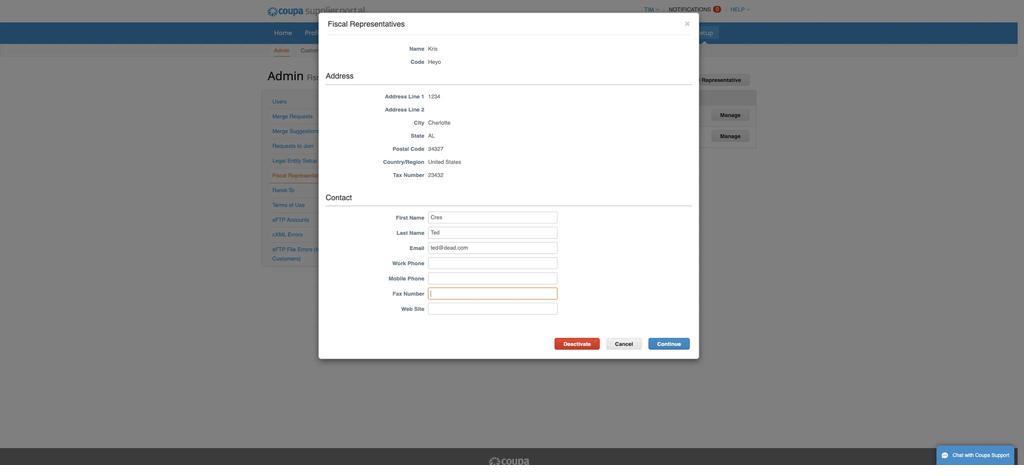 Task type: vqa. For each thing, say whether or not it's contained in the screenshot.


Task type: locate. For each thing, give the bounding box(es) containing it.
sftp up the customers)
[[272, 247, 286, 253]]

0 vertical spatial number
[[404, 172, 424, 178]]

2 vertical spatial states
[[446, 159, 461, 165]]

2 phone from the top
[[408, 276, 424, 282]]

add
[[672, 77, 683, 83]]

0 horizontal spatial coupa supplier portal image
[[261, 1, 370, 22]]

1 line from the top
[[409, 93, 420, 100]]

fiscal
[[328, 19, 348, 28], [307, 72, 326, 82], [685, 77, 700, 83], [272, 173, 287, 179]]

code
[[411, 59, 424, 65], [411, 146, 424, 152]]

support
[[992, 453, 1010, 459]]

requests left to
[[272, 143, 296, 149]]

representative
[[702, 77, 741, 83]]

admin for admin fiscal representatives
[[268, 68, 304, 84]]

1 phone from the top
[[408, 261, 424, 267]]

1 vertical spatial admin
[[268, 68, 304, 84]]

2 name from the top
[[409, 215, 424, 221]]

states
[[424, 109, 440, 116], [424, 131, 440, 137], [446, 159, 461, 165]]

address down "address line 1 1234"
[[385, 106, 407, 113]]

1 vertical spatial representatives
[[328, 72, 386, 82]]

1 vertical spatial states
[[424, 131, 440, 137]]

setup right customer
[[326, 47, 340, 54]]

2
[[421, 106, 424, 113]]

file
[[287, 247, 296, 253]]

code heyo
[[411, 59, 441, 65]]

2 vertical spatial united
[[428, 159, 444, 165]]

0 vertical spatial code
[[411, 59, 424, 65]]

setup right ×
[[696, 28, 713, 37]]

web site
[[401, 306, 424, 313]]

coupa supplier portal image
[[261, 1, 370, 22], [488, 457, 530, 466]]

1 horizontal spatial coupa supplier portal image
[[488, 457, 530, 466]]

23432
[[428, 172, 444, 178]]

mobile
[[389, 276, 406, 282]]

0 vertical spatial united states
[[406, 109, 440, 116]]

0 vertical spatial merge
[[272, 113, 288, 120]]

number for fax
[[404, 291, 424, 298]]

0 vertical spatial country/region
[[407, 94, 448, 101]]

2 manage from the top
[[720, 133, 741, 139]]

requests up suggestions
[[290, 113, 313, 120]]

continue button
[[648, 339, 690, 350]]

1 code from the top
[[411, 59, 424, 65]]

line for 1
[[409, 93, 420, 100]]

fiscal down legal
[[272, 173, 287, 179]]

invoices
[[467, 28, 491, 37]]

representatives inside admin fiscal representatives
[[328, 72, 386, 82]]

fiscal down the customer setup link
[[307, 72, 326, 82]]

1 vertical spatial merge
[[272, 128, 288, 135]]

address up address line 2
[[385, 93, 407, 100]]

name kris
[[409, 46, 438, 52]]

merge down merge requests link
[[272, 128, 288, 135]]

merge suggestions
[[272, 128, 320, 135]]

1 vertical spatial setup
[[326, 47, 340, 54]]

orders
[[337, 28, 357, 37]]

cancel
[[615, 342, 633, 348]]

number
[[404, 172, 424, 178], [404, 291, 424, 298]]

name right first
[[409, 215, 424, 221]]

1 vertical spatial number
[[404, 291, 424, 298]]

sftp inside sftp file errors (to customers)
[[272, 247, 286, 253]]

users
[[272, 99, 287, 105]]

remit-
[[272, 187, 289, 194]]

business performance link
[[536, 26, 613, 39]]

cxml errors link
[[272, 232, 303, 238]]

2 code from the top
[[411, 146, 424, 152]]

1 vertical spatial united
[[406, 131, 422, 137]]

1 vertical spatial code
[[411, 146, 424, 152]]

united down the 34327
[[428, 159, 444, 165]]

last name
[[397, 230, 424, 237]]

phone up fax number
[[408, 276, 424, 282]]

united states up city
[[406, 109, 440, 116]]

2 vertical spatial setup
[[303, 158, 317, 164]]

1 vertical spatial phone
[[408, 276, 424, 282]]

1 vertical spatial united states
[[406, 131, 440, 137]]

errors inside sftp file errors (to customers)
[[297, 247, 312, 253]]

setup
[[696, 28, 713, 37], [326, 47, 340, 54], [303, 158, 317, 164]]

errors down "accounts"
[[288, 232, 303, 238]]

admin link
[[274, 46, 290, 57]]

3 name from the top
[[409, 230, 424, 237]]

coupa
[[975, 453, 990, 459]]

of
[[289, 202, 294, 209]]

1 vertical spatial manage
[[720, 133, 741, 139]]

cxml
[[272, 232, 286, 238]]

phone for work phone
[[408, 261, 424, 267]]

sftp file errors (to customers)
[[272, 247, 320, 262]]

merge requests link
[[272, 113, 313, 120]]

address line 2
[[385, 106, 424, 113]]

2 horizontal spatial setup
[[696, 28, 713, 37]]

address down the customer setup link
[[326, 71, 354, 80]]

sftp up cxml
[[272, 217, 286, 223]]

fiscal right add
[[685, 77, 700, 83]]

sftp for sftp accounts
[[272, 217, 286, 223]]

× button
[[685, 18, 690, 28]]

united states for 2nd manage link from the bottom of the page
[[406, 109, 440, 116]]

united for first manage link from the bottom of the page
[[406, 131, 422, 137]]

admin down admin "link"
[[268, 68, 304, 84]]

1
[[421, 93, 424, 100]]

asn
[[442, 28, 454, 37]]

line left 2
[[409, 106, 420, 113]]

1 manage link from the top
[[711, 109, 750, 121]]

0 vertical spatial manage link
[[711, 109, 750, 121]]

0 vertical spatial name
[[409, 46, 424, 52]]

legal entity setup
[[272, 158, 317, 164]]

2 vertical spatial name
[[409, 230, 424, 237]]

add fiscal representative
[[672, 77, 741, 83]]

name for first name
[[409, 215, 424, 221]]

1 vertical spatial line
[[409, 106, 420, 113]]

1 vertical spatial errors
[[297, 247, 312, 253]]

2 line from the top
[[409, 106, 420, 113]]

country/region
[[407, 94, 448, 101], [383, 159, 424, 165]]

manage for 2nd manage link from the bottom of the page
[[720, 112, 741, 118]]

0 vertical spatial address
[[326, 71, 354, 80]]

1 vertical spatial sftp
[[272, 247, 286, 253]]

states for 2nd manage link from the bottom of the page
[[424, 109, 440, 116]]

1 manage from the top
[[720, 112, 741, 118]]

1 united states from the top
[[406, 109, 440, 116]]

2 manage link from the top
[[711, 130, 750, 142]]

0 vertical spatial fiscal representatives
[[328, 19, 405, 28]]

2 united states from the top
[[406, 131, 440, 137]]

name up code heyo
[[409, 46, 424, 52]]

remit-to
[[272, 187, 294, 194]]

errors
[[288, 232, 303, 238], [297, 247, 312, 253]]

errors left the "(to"
[[297, 247, 312, 253]]

name
[[409, 46, 424, 52], [409, 215, 424, 221], [409, 230, 424, 237]]

number down country/region united states
[[404, 172, 424, 178]]

2 number from the top
[[404, 291, 424, 298]]

2 merge from the top
[[272, 128, 288, 135]]

0 vertical spatial coupa supplier portal image
[[261, 1, 370, 22]]

0 vertical spatial manage
[[720, 112, 741, 118]]

1 vertical spatial address
[[385, 93, 407, 100]]

address
[[326, 71, 354, 80], [385, 93, 407, 100], [385, 106, 407, 113]]

2 vertical spatial address
[[385, 106, 407, 113]]

0 vertical spatial line
[[409, 93, 420, 100]]

name right last
[[409, 230, 424, 237]]

tax number 23432
[[393, 172, 444, 178]]

First Name text field
[[428, 212, 558, 224]]

name for last name
[[409, 230, 424, 237]]

fiscal inside admin fiscal representatives
[[307, 72, 326, 82]]

line
[[409, 93, 420, 100], [409, 106, 420, 113]]

0 vertical spatial requests
[[290, 113, 313, 120]]

country/region down "postal"
[[383, 159, 424, 165]]

0 vertical spatial sftp
[[272, 217, 286, 223]]

1 horizontal spatial setup
[[326, 47, 340, 54]]

1 number from the top
[[404, 172, 424, 178]]

setup inside setup link
[[696, 28, 713, 37]]

united states down city
[[406, 131, 440, 137]]

0 vertical spatial admin
[[274, 47, 290, 54]]

admin down home link
[[274, 47, 290, 54]]

sftp for sftp file errors (to customers)
[[272, 247, 286, 253]]

united down city
[[406, 131, 422, 137]]

1 vertical spatial country/region
[[383, 159, 424, 165]]

states for first manage link from the bottom of the page
[[424, 131, 440, 137]]

1 vertical spatial manage link
[[711, 130, 750, 142]]

add-ons link
[[653, 26, 689, 39]]

add fiscal representative link
[[664, 74, 750, 86]]

merge down users
[[272, 113, 288, 120]]

number up web site
[[404, 291, 424, 298]]

line left 1
[[409, 93, 420, 100]]

setup down join
[[303, 158, 317, 164]]

state al
[[411, 133, 435, 139]]

admin inside "link"
[[274, 47, 290, 54]]

customers)
[[272, 256, 301, 262]]

work phone
[[392, 261, 424, 267]]

phone
[[408, 261, 424, 267], [408, 276, 424, 282]]

0 vertical spatial representatives
[[350, 19, 405, 28]]

catalogs
[[504, 28, 529, 37]]

terms
[[272, 202, 287, 209]]

1 merge from the top
[[272, 113, 288, 120]]

merge for merge requests
[[272, 113, 288, 120]]

code down the name kris
[[411, 59, 424, 65]]

sourcing
[[620, 28, 646, 37]]

country/region up 2
[[407, 94, 448, 101]]

Mobile Phone text field
[[428, 273, 558, 285]]

1 vertical spatial name
[[409, 215, 424, 221]]

first name
[[396, 215, 424, 221]]

0 vertical spatial phone
[[408, 261, 424, 267]]

2 sftp from the top
[[272, 247, 286, 253]]

united up city
[[406, 109, 422, 116]]

to
[[297, 143, 302, 149]]

cxml errors
[[272, 232, 303, 238]]

united for 2nd manage link from the bottom of the page
[[406, 109, 422, 116]]

(to
[[314, 247, 320, 253]]

fax
[[393, 291, 402, 298]]

Email text field
[[428, 243, 558, 254]]

manage link
[[711, 109, 750, 121], [711, 130, 750, 142]]

1 sftp from the top
[[272, 217, 286, 223]]

0 vertical spatial united
[[406, 109, 422, 116]]

add-
[[659, 28, 673, 37]]

phone down email
[[408, 261, 424, 267]]

use
[[295, 202, 305, 209]]

sheets
[[410, 28, 429, 37]]

manage
[[720, 112, 741, 118], [720, 133, 741, 139]]

remit-to link
[[272, 187, 294, 194]]

profile link
[[299, 26, 329, 39]]

continue
[[657, 342, 681, 348]]

number for tax
[[404, 172, 424, 178]]

code down state
[[411, 146, 424, 152]]

home link
[[269, 26, 298, 39]]

0 vertical spatial setup
[[696, 28, 713, 37]]

0 vertical spatial states
[[424, 109, 440, 116]]



Task type: describe. For each thing, give the bounding box(es) containing it.
service/time sheets
[[370, 28, 429, 37]]

country/region for country/region
[[407, 94, 448, 101]]

deactivate
[[564, 342, 591, 348]]

chat with coupa support
[[953, 453, 1010, 459]]

1 vertical spatial fiscal representatives
[[272, 173, 328, 179]]

sftp accounts
[[272, 217, 309, 223]]

1234
[[428, 93, 440, 100]]

kris
[[428, 46, 438, 52]]

home
[[274, 28, 292, 37]]

merge suggestions link
[[272, 128, 320, 135]]

heyo
[[428, 59, 441, 65]]

deactivate link
[[555, 339, 600, 350]]

Last Name text field
[[428, 227, 558, 239]]

Web Site text field
[[428, 304, 558, 315]]

country/region united states
[[383, 159, 461, 165]]

cancel button
[[606, 339, 642, 350]]

1 vertical spatial coupa supplier portal image
[[488, 457, 530, 466]]

sftp accounts link
[[272, 217, 309, 223]]

tax
[[393, 172, 402, 178]]

profile
[[305, 28, 324, 37]]

address for address
[[326, 71, 354, 80]]

address for address line 1 1234
[[385, 93, 407, 100]]

charlotte
[[428, 120, 451, 126]]

chat
[[953, 453, 964, 459]]

catalogs link
[[498, 26, 534, 39]]

web
[[401, 306, 413, 313]]

site
[[414, 306, 424, 313]]

customer
[[301, 47, 325, 54]]

legal
[[272, 158, 286, 164]]

service/time sheets link
[[364, 26, 435, 39]]

fax number
[[393, 291, 424, 298]]

first
[[396, 215, 408, 221]]

1 vertical spatial requests
[[272, 143, 296, 149]]

manage for first manage link from the bottom of the page
[[720, 133, 741, 139]]

al
[[428, 133, 435, 139]]

state
[[411, 133, 424, 139]]

entity
[[287, 158, 301, 164]]

join
[[303, 143, 313, 149]]

city
[[414, 120, 424, 126]]

sourcing link
[[615, 26, 652, 39]]

×
[[685, 18, 690, 28]]

address for address line 2
[[385, 106, 407, 113]]

chat with coupa support button
[[937, 446, 1015, 466]]

add-ons
[[659, 28, 684, 37]]

business performance
[[542, 28, 608, 37]]

setup inside the customer setup link
[[326, 47, 340, 54]]

business
[[542, 28, 568, 37]]

mobile phone
[[389, 276, 424, 282]]

Work Phone text field
[[428, 258, 558, 270]]

email
[[410, 246, 424, 252]]

ons
[[673, 28, 684, 37]]

last
[[397, 230, 408, 237]]

Fax Number text field
[[428, 288, 558, 300]]

to
[[289, 187, 294, 194]]

invoices link
[[461, 26, 496, 39]]

users link
[[272, 99, 287, 105]]

2 vertical spatial representatives
[[288, 173, 328, 179]]

admin fiscal representatives
[[268, 68, 386, 84]]

accounts
[[287, 217, 309, 223]]

0 vertical spatial errors
[[288, 232, 303, 238]]

line for 2
[[409, 106, 420, 113]]

customer setup
[[301, 47, 340, 54]]

orders link
[[331, 26, 363, 39]]

asn link
[[437, 26, 460, 39]]

sftp file errors (to customers) link
[[272, 247, 320, 262]]

country/region for country/region united states
[[383, 159, 424, 165]]

with
[[965, 453, 974, 459]]

admin for admin
[[274, 47, 290, 54]]

requests to join
[[272, 143, 313, 149]]

work
[[392, 261, 406, 267]]

setup link
[[691, 26, 719, 39]]

requests to join link
[[272, 143, 313, 149]]

contact
[[326, 193, 352, 202]]

customer setup link
[[300, 46, 341, 57]]

performance
[[569, 28, 608, 37]]

city charlotte
[[414, 120, 451, 126]]

phone for mobile phone
[[408, 276, 424, 282]]

terms of use
[[272, 202, 305, 209]]

postal
[[393, 146, 409, 152]]

postal code 34327
[[393, 146, 444, 152]]

merge for merge suggestions
[[272, 128, 288, 135]]

fiscal representatives link
[[272, 173, 328, 179]]

united states for first manage link from the bottom of the page
[[406, 131, 440, 137]]

1 name from the top
[[409, 46, 424, 52]]

0 horizontal spatial setup
[[303, 158, 317, 164]]

legal entity setup link
[[272, 158, 317, 164]]

fiscal right profile
[[328, 19, 348, 28]]



